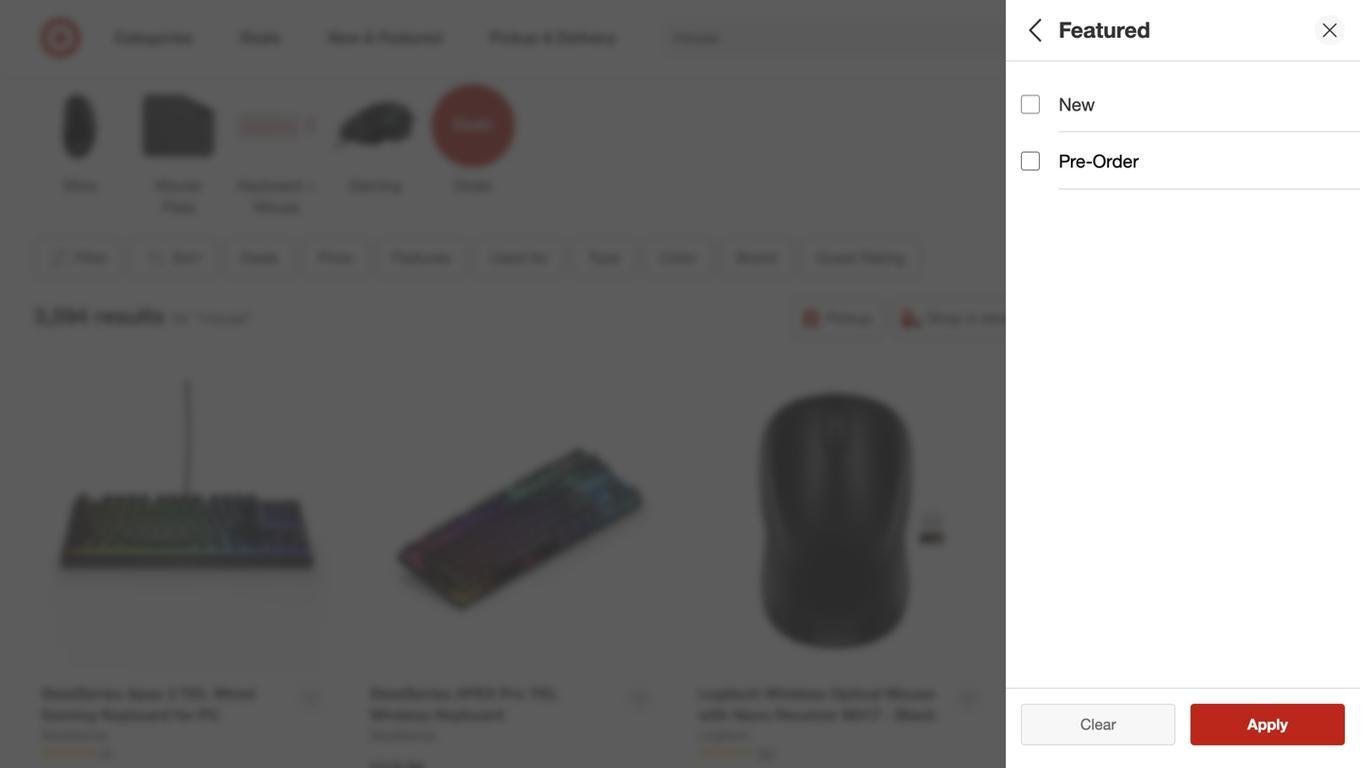 Task type: locate. For each thing, give the bounding box(es) containing it.
pre-order
[[1059, 150, 1140, 172]]

What can we help you find? suggestions appear below search field
[[662, 17, 1103, 59]]

1 horizontal spatial type
[[1022, 100, 1062, 122]]

0 horizontal spatial tkl
[[180, 685, 209, 703]]

for left mouse
[[1109, 684, 1127, 702]]

-
[[1191, 685, 1197, 703], [886, 706, 892, 725]]

0 horizontal spatial filters
[[94, 49, 135, 68]]

1 vertical spatial filters
[[94, 49, 135, 68]]

logitech link down aurora
[[1028, 726, 1079, 745]]

1 vertical spatial wireless
[[370, 706, 431, 725]]

for inside steelseries apex 3 tkl wired gaming keyboard for pc
[[175, 706, 195, 725]]

tkl
[[180, 685, 209, 703], [530, 685, 559, 703]]

1 horizontal spatial tkl
[[530, 685, 559, 703]]

1 vertical spatial type
[[589, 248, 621, 267]]

steelseries down steelseries apex pro tkl wireless keyboard
[[370, 727, 437, 744]]

features button
[[377, 237, 467, 279]]

steelseries apex pro tkl wireless keyboard
[[370, 685, 559, 725]]

2 tkl from the left
[[530, 685, 559, 703]]

logitech link for aurora
[[1028, 726, 1079, 745]]

apex
[[127, 685, 163, 703]]

wireless
[[766, 685, 827, 703], [370, 706, 431, 725]]

0 horizontal spatial logitech link
[[699, 726, 750, 745]]

1 vertical spatial results
[[1060, 684, 1104, 702]]

deals button
[[225, 237, 295, 279]]

1 horizontal spatial -
[[1191, 685, 1197, 703]]

steelseries link up 45
[[41, 726, 108, 745]]

mouse up deals "button"
[[254, 198, 300, 216]]

1 vertical spatial gaming
[[41, 706, 97, 725]]

logitech wireless optical mouse with nano receiver m317 - black
[[699, 685, 937, 725]]

1 horizontal spatial steelseries link
[[370, 726, 437, 745]]

order
[[1093, 150, 1140, 172]]

1 horizontal spatial filters
[[1054, 17, 1112, 43]]

type button up 'order'
[[1022, 80, 1361, 146]]

3594
[[1022, 684, 1055, 702]]

steelseries link down steelseries apex pro tkl wireless keyboard
[[370, 726, 437, 745]]

deals up "used"
[[455, 176, 492, 195]]

type right used for at the left
[[589, 248, 621, 267]]

1 vertical spatial color
[[660, 248, 697, 267]]

mouse pads link
[[137, 84, 220, 218]]

m317 inside the logitech wireless optical mouse with nano receiver m317 - black
[[843, 706, 882, 725]]

color left 'order'
[[1022, 166, 1068, 188]]

type button
[[1022, 80, 1361, 146], [573, 237, 637, 279]]

0 vertical spatial deals
[[455, 176, 492, 195]]

all
[[1112, 723, 1126, 741]]

gaming
[[349, 176, 402, 195], [41, 706, 97, 725]]

color
[[1022, 166, 1068, 188], [660, 248, 697, 267]]

price button
[[302, 237, 369, 279]]

0 vertical spatial filters
[[1054, 17, 1112, 43]]

mouse left blue
[[1138, 685, 1186, 703]]

1 vertical spatial deals
[[241, 248, 279, 267]]

featured
[[1059, 17, 1151, 43]]

steelseries for steelseries link corresponding to gaming
[[41, 727, 108, 744]]

logitech for logitech wireless optical mouse with nano receiver m317 - black
[[699, 685, 762, 703]]

0 vertical spatial m317
[[1095, 685, 1134, 703]]

0 horizontal spatial type button
[[573, 237, 637, 279]]

keyboard inside steelseries apex pro tkl wireless keyboard
[[435, 706, 504, 725]]

1 horizontal spatial deals
[[455, 176, 492, 195]]

keyboard inside steelseries apex 3 tkl wired gaming keyboard for pc
[[101, 706, 170, 725]]

0 horizontal spatial wireless
[[370, 706, 431, 725]]

see results button
[[1191, 712, 1346, 753]]

1 logitech link from the left
[[699, 726, 750, 745]]

0 horizontal spatial color button
[[644, 237, 713, 279]]

0 horizontal spatial gaming
[[41, 706, 97, 725]]

240 link
[[1028, 745, 1320, 761]]

2 steelseries link from the left
[[370, 726, 437, 745]]

keyboard down apex
[[101, 706, 170, 725]]

filters inside the all filters dialog
[[1054, 17, 1112, 43]]

keyboard down 'apex'
[[435, 706, 504, 725]]

featured dialog
[[1007, 0, 1361, 768]]

clear inside clear button
[[1081, 715, 1117, 734]]

filters for all filters
[[1054, 17, 1112, 43]]

- left "black"
[[886, 706, 892, 725]]

0 vertical spatial wireless
[[766, 685, 827, 703]]

steelseries for steelseries apex 3 tkl wired gaming keyboard for pc
[[41, 685, 123, 703]]

nano
[[734, 706, 772, 725]]

0 horizontal spatial m317
[[843, 706, 882, 725]]

logitech wireless optical mouse with nano receiver m317 - black link
[[699, 683, 947, 726]]

steelseries apex pro tkl wireless keyboard image
[[370, 380, 662, 672], [370, 380, 662, 672]]

keyboard left +
[[238, 176, 303, 195]]

0 vertical spatial type button
[[1022, 80, 1361, 146]]

steelseries link for keyboard
[[370, 726, 437, 745]]

2 horizontal spatial keyboard
[[435, 706, 504, 725]]

brand
[[737, 248, 777, 267]]

1 vertical spatial type button
[[573, 237, 637, 279]]

filters right popular
[[94, 49, 135, 68]]

1 horizontal spatial logitech link
[[1028, 726, 1079, 745]]

for left pc
[[175, 706, 195, 725]]

0 horizontal spatial steelseries link
[[41, 726, 108, 745]]

deals down keyboard + mouse
[[241, 248, 279, 267]]

tkl right 3
[[180, 685, 209, 703]]

logitech up aurora
[[1028, 685, 1091, 703]]

logitech
[[699, 685, 762, 703], [1028, 685, 1091, 703], [699, 727, 750, 744], [1028, 727, 1079, 744]]

logitech inside the logitech wireless optical mouse with nano receiver m317 - black
[[699, 685, 762, 703]]

steelseries
[[41, 685, 123, 703], [370, 685, 452, 703], [41, 727, 108, 744], [370, 727, 437, 744]]

mouse inside logitech m317 mouse - blue aurora
[[1138, 685, 1186, 703]]

results inside button
[[1260, 723, 1309, 741]]

0 horizontal spatial keyboard
[[101, 706, 170, 725]]

filters
[[1054, 17, 1112, 43], [94, 49, 135, 68]]

for left "mouse"
[[172, 309, 190, 327]]

3,594 results for "mouse"
[[34, 303, 253, 329]]

1 horizontal spatial m317
[[1095, 685, 1134, 703]]

type button right used for button
[[573, 237, 637, 279]]

popular
[[34, 49, 90, 68]]

type up pre-order checkbox
[[1022, 100, 1062, 122]]

steelseries inside steelseries apex pro tkl wireless keyboard
[[370, 685, 452, 703]]

- left blue
[[1191, 685, 1197, 703]]

pickup button
[[791, 298, 884, 339]]

logitech down aurora
[[1028, 727, 1079, 744]]

mouse up pads
[[156, 176, 202, 195]]

logitech wireless optical mouse with nano receiver m317 - black image
[[699, 380, 991, 672], [699, 380, 991, 672]]

for right "used"
[[531, 248, 549, 267]]

color inside the all filters dialog
[[1022, 166, 1068, 188]]

keyboard + mouse
[[238, 176, 316, 216]]

steelseries up 45
[[41, 727, 108, 744]]

0 vertical spatial color button
[[1022, 146, 1361, 213]]

0 horizontal spatial type
[[589, 248, 621, 267]]

1 horizontal spatial results
[[1060, 684, 1104, 702]]

tkl for 3
[[180, 685, 209, 703]]

filter button
[[34, 237, 122, 279]]

0 horizontal spatial deals
[[241, 248, 279, 267]]

0 vertical spatial results
[[94, 303, 165, 329]]

1 steelseries link from the left
[[41, 726, 108, 745]]

0 horizontal spatial results
[[94, 303, 165, 329]]

clear inside clear all button
[[1072, 723, 1107, 741]]

1 horizontal spatial gaming
[[349, 176, 402, 195]]

logitech down with
[[699, 727, 750, 744]]

1 horizontal spatial color
[[1022, 166, 1068, 188]]

logitech up with
[[699, 685, 762, 703]]

0 horizontal spatial color
[[660, 248, 697, 267]]

wireless inside steelseries apex pro tkl wireless keyboard
[[370, 706, 431, 725]]

color left brand
[[660, 248, 697, 267]]

filters right all
[[1054, 17, 1112, 43]]

0 vertical spatial type
[[1022, 100, 1062, 122]]

tkl inside steelseries apex pro tkl wireless keyboard
[[530, 685, 559, 703]]

tkl inside steelseries apex 3 tkl wired gaming keyboard for pc
[[180, 685, 209, 703]]

results right see
[[1260, 723, 1309, 741]]

240
[[1086, 746, 1105, 760]]

1 horizontal spatial keyboard
[[238, 176, 303, 195]]

rating
[[862, 248, 906, 267]]

steelseries link
[[41, 726, 108, 745], [370, 726, 437, 745]]

0 vertical spatial gaming
[[349, 176, 402, 195]]

results
[[94, 303, 165, 329], [1060, 684, 1104, 702], [1260, 723, 1309, 741]]

apply
[[1248, 715, 1289, 734]]

logitech for logitech 240
[[1028, 727, 1079, 744]]

price
[[319, 248, 353, 267]]

1 tkl from the left
[[180, 685, 209, 703]]

0 vertical spatial color
[[1022, 166, 1068, 188]]

+
[[307, 176, 316, 195]]

color button
[[1022, 146, 1361, 213], [644, 237, 713, 279]]

"mouse"
[[195, 309, 253, 327]]

type
[[1022, 100, 1062, 122], [589, 248, 621, 267]]

logitech link down with
[[699, 726, 750, 745]]

1 vertical spatial m317
[[843, 706, 882, 725]]

0 horizontal spatial -
[[886, 706, 892, 725]]

clear
[[1081, 715, 1117, 734], [1072, 723, 1107, 741]]

steelseries left 'apex'
[[370, 685, 452, 703]]

2 logitech link from the left
[[1028, 726, 1079, 745]]

for
[[531, 248, 549, 267], [172, 309, 190, 327], [1109, 684, 1127, 702], [175, 706, 195, 725]]

all
[[1022, 17, 1048, 43]]

45
[[100, 746, 112, 760]]

0 vertical spatial -
[[1191, 685, 1197, 703]]

steelseries apex 3 tkl wired gaming keyboard for pc image
[[41, 380, 333, 672], [41, 380, 333, 672]]

new
[[1059, 94, 1096, 115]]

clear for clear all
[[1072, 723, 1107, 741]]

results up clear button
[[1060, 684, 1104, 702]]

2 vertical spatial results
[[1260, 723, 1309, 741]]

1 vertical spatial -
[[886, 706, 892, 725]]

results for see
[[1260, 723, 1309, 741]]

keyboard + mouse link
[[235, 84, 319, 218]]

for inside 3,594 results for "mouse"
[[172, 309, 190, 327]]

steelseries inside steelseries apex 3 tkl wired gaming keyboard for pc
[[41, 685, 123, 703]]

m317 down "optical"
[[843, 706, 882, 725]]

clear for clear
[[1081, 715, 1117, 734]]

steelseries left apex
[[41, 685, 123, 703]]

m317 up clear button
[[1095, 685, 1134, 703]]

results right 3,594
[[94, 303, 165, 329]]

m317
[[1095, 685, 1134, 703], [843, 706, 882, 725]]

tkl right pro at left
[[530, 685, 559, 703]]

logitech inside logitech m317 mouse - blue aurora
[[1028, 685, 1091, 703]]

New checkbox
[[1022, 95, 1041, 114]]

pre-
[[1059, 150, 1093, 172]]

1 horizontal spatial wireless
[[766, 685, 827, 703]]

mice
[[64, 176, 97, 195]]

mouse up "black"
[[887, 685, 935, 703]]

2 horizontal spatial results
[[1260, 723, 1309, 741]]

deals inside "button"
[[241, 248, 279, 267]]

filter
[[75, 248, 108, 267]]

mouse
[[156, 176, 202, 195], [254, 198, 300, 216], [887, 685, 935, 703], [1138, 685, 1186, 703]]

logitech inside logitech 240
[[1028, 727, 1079, 744]]

all filters dialog
[[1007, 0, 1361, 768]]



Task type: describe. For each thing, give the bounding box(es) containing it.
for inside the all filters dialog
[[1109, 684, 1127, 702]]

pc
[[199, 706, 220, 725]]

optical
[[831, 685, 883, 703]]

mice link
[[39, 84, 122, 197]]

blue
[[1201, 685, 1233, 703]]

clear all button
[[1022, 712, 1176, 753]]

with
[[699, 706, 729, 725]]

filters for popular filters
[[94, 49, 135, 68]]

wireless inside the logitech wireless optical mouse with nano receiver m317 - black
[[766, 685, 827, 703]]

1 horizontal spatial type button
[[1022, 80, 1361, 146]]

store
[[983, 309, 1017, 327]]

45 link
[[41, 745, 333, 762]]

type inside the all filters dialog
[[1022, 100, 1062, 122]]

steelseries apex pro tkl wireless keyboard link
[[370, 683, 618, 726]]

search button
[[1090, 17, 1135, 62]]

brand button
[[721, 237, 794, 279]]

mouse pads
[[156, 176, 202, 216]]

tkl for pro
[[530, 685, 559, 703]]

aurora
[[1028, 706, 1076, 725]]

sort
[[172, 248, 201, 267]]

logitech 240
[[1028, 727, 1105, 760]]

shop in store
[[927, 309, 1017, 327]]

3,594
[[34, 303, 88, 329]]

Include out of stock checkbox
[[1022, 628, 1041, 647]]

mouse
[[1131, 684, 1177, 702]]

in
[[967, 309, 979, 327]]

all filters
[[1022, 17, 1112, 43]]

search
[[1090, 30, 1135, 49]]

logitech m317 mouse - blue aurora
[[1028, 685, 1233, 725]]

pickup
[[826, 309, 872, 327]]

m317 inside logitech m317 mouse - blue aurora
[[1095, 685, 1134, 703]]

3594 results for mouse
[[1022, 684, 1177, 702]]

keyboard inside keyboard + mouse
[[238, 176, 303, 195]]

apply button
[[1191, 704, 1346, 746]]

receiver
[[776, 706, 839, 725]]

see
[[1228, 723, 1256, 741]]

1 vertical spatial color button
[[644, 237, 713, 279]]

mouse inside the logitech wireless optical mouse with nano receiver m317 - black
[[887, 685, 935, 703]]

pads
[[162, 198, 196, 216]]

steelseries apex 3 tkl wired gaming keyboard for pc link
[[41, 683, 289, 726]]

guest
[[817, 248, 858, 267]]

guest rating
[[817, 248, 906, 267]]

steelseries for steelseries link associated with keyboard
[[370, 727, 437, 744]]

- inside logitech m317 mouse - blue aurora
[[1191, 685, 1197, 703]]

- inside the logitech wireless optical mouse with nano receiver m317 - black
[[886, 706, 892, 725]]

clear button
[[1022, 704, 1176, 746]]

sort button
[[130, 237, 217, 279]]

logitech link for nano
[[699, 726, 750, 745]]

pro
[[500, 685, 525, 703]]

wired
[[213, 685, 255, 703]]

Pre-Order checkbox
[[1022, 152, 1041, 171]]

used for button
[[475, 237, 565, 279]]

logitech for logitech m317 mouse - blue aurora
[[1028, 685, 1091, 703]]

results for 3,594
[[94, 303, 165, 329]]

black
[[896, 706, 937, 725]]

deals link
[[432, 84, 515, 197]]

steelseries for steelseries apex pro tkl wireless keyboard
[[370, 685, 452, 703]]

see results
[[1228, 723, 1309, 741]]

apex
[[456, 685, 496, 703]]

for inside button
[[531, 248, 549, 267]]

logitech m317 mouse - blue aurora link
[[1028, 683, 1275, 726]]

1 horizontal spatial color button
[[1022, 146, 1361, 213]]

used for
[[491, 248, 549, 267]]

3
[[167, 685, 176, 703]]

shop
[[927, 309, 963, 327]]

logitech for logitech
[[699, 727, 750, 744]]

332
[[758, 746, 776, 760]]

guest rating button
[[801, 237, 922, 279]]

steelseries apex 3 tkl wired gaming keyboard for pc
[[41, 685, 255, 725]]

features
[[393, 248, 451, 267]]

advertisement element
[[113, 0, 1248, 3]]

used
[[491, 248, 527, 267]]

results for 3594
[[1060, 684, 1104, 702]]

332 link
[[699, 745, 991, 762]]

popular filters
[[34, 49, 135, 68]]

clear all
[[1072, 723, 1126, 741]]

gaming link
[[334, 84, 417, 197]]

steelseries link for gaming
[[41, 726, 108, 745]]

shop in store button
[[892, 298, 1029, 339]]

gaming inside steelseries apex 3 tkl wired gaming keyboard for pc
[[41, 706, 97, 725]]

mouse inside keyboard + mouse
[[254, 198, 300, 216]]



Task type: vqa. For each thing, say whether or not it's contained in the screenshot.
REGISTRY link
no



